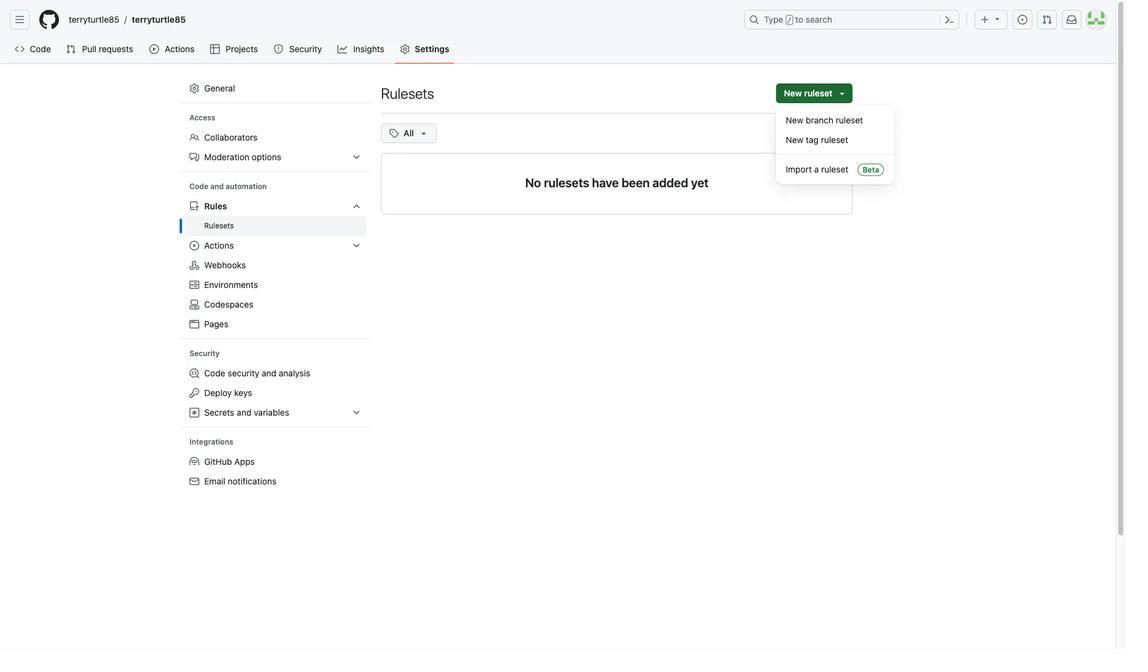 Task type: describe. For each thing, give the bounding box(es) containing it.
no
[[525, 175, 541, 190]]

branch
[[806, 115, 834, 125]]

moderation
[[204, 152, 250, 162]]

new tag ruleset link
[[781, 130, 889, 150]]

chevron down image
[[352, 202, 362, 211]]

projects link
[[205, 40, 264, 58]]

code for code and automation
[[190, 182, 208, 191]]

pull requests link
[[61, 40, 140, 58]]

codespaces
[[204, 300, 254, 310]]

secrets
[[204, 408, 234, 418]]

deploy
[[204, 388, 232, 398]]

webhook image
[[190, 261, 199, 270]]

codespaces image
[[190, 300, 199, 310]]

new for new branch ruleset
[[786, 115, 804, 125]]

actions button
[[185, 236, 367, 256]]

1 terryturtle85 link from the left
[[64, 10, 124, 29]]

tag image
[[389, 128, 399, 138]]

1 terryturtle85 from the left
[[69, 14, 119, 25]]

secrets and variables
[[204, 408, 289, 418]]

options
[[252, 152, 281, 162]]

code security and analysis
[[204, 368, 310, 378]]

gear image inside the "settings" link
[[400, 44, 410, 54]]

keys
[[234, 388, 252, 398]]

security link
[[269, 40, 328, 58]]

code link
[[10, 40, 56, 58]]

automation
[[226, 182, 267, 191]]

pages
[[204, 319, 229, 329]]

and for automation
[[210, 182, 224, 191]]

webhooks link
[[185, 256, 367, 275]]

rules
[[204, 201, 227, 211]]

security list
[[185, 364, 367, 423]]

terryturtle85 / terryturtle85
[[69, 14, 186, 25]]

rules button
[[185, 197, 367, 216]]

pull
[[82, 44, 96, 54]]

new tag ruleset
[[786, 135, 849, 145]]

access
[[190, 113, 215, 122]]

new for new tag ruleset
[[786, 135, 804, 145]]

general link
[[185, 79, 367, 98]]

repo push image
[[190, 202, 199, 211]]

environments
[[204, 280, 258, 290]]

moderation options
[[204, 152, 281, 162]]

rules list
[[185, 216, 367, 236]]

type
[[764, 14, 784, 25]]

gear image inside general link
[[190, 84, 199, 93]]

no rulesets have been added yet
[[525, 175, 709, 190]]

general
[[204, 83, 235, 93]]

tag
[[806, 135, 819, 145]]

graph image
[[338, 44, 348, 54]]

added
[[653, 175, 689, 190]]

code and automation list
[[185, 197, 367, 334]]

new ruleset
[[784, 88, 833, 98]]

requests
[[99, 44, 133, 54]]

plus image
[[981, 15, 991, 25]]

rulesets link
[[185, 216, 367, 236]]

and for variables
[[237, 408, 252, 418]]

/ for terryturtle85
[[124, 14, 127, 25]]

ruleset for new branch ruleset
[[836, 115, 863, 125]]

ruleset inside "dropdown button"
[[805, 88, 833, 98]]

rulesets inside rules 'list'
[[204, 222, 234, 230]]

analysis
[[279, 368, 310, 378]]

access list
[[185, 128, 367, 167]]

webhooks
[[204, 260, 246, 270]]

people image
[[190, 133, 199, 143]]

notifications image
[[1067, 15, 1077, 25]]

code for code security and analysis
[[204, 368, 225, 378]]

code image
[[15, 44, 25, 54]]

homepage image
[[39, 10, 59, 29]]

insights
[[353, 44, 385, 54]]

2 horizontal spatial and
[[262, 368, 277, 378]]

deploy keys
[[204, 388, 252, 398]]

all
[[404, 128, 414, 138]]

search
[[806, 14, 833, 25]]

variables
[[254, 408, 289, 418]]

list containing terryturtle85 / terryturtle85
[[64, 10, 737, 29]]

notifications
[[228, 476, 277, 487]]



Task type: vqa. For each thing, say whether or not it's contained in the screenshot.
Be
no



Task type: locate. For each thing, give the bounding box(es) containing it.
new ruleset button
[[776, 84, 853, 103]]

triangle down image
[[993, 14, 1003, 24], [419, 128, 429, 138]]

server image
[[190, 280, 199, 290]]

0 horizontal spatial and
[[210, 182, 224, 191]]

rulesets up all
[[381, 85, 434, 102]]

terryturtle85 up play 'image'
[[132, 14, 186, 25]]

shield image
[[274, 44, 284, 54]]

terryturtle85 link
[[64, 10, 124, 29], [127, 10, 191, 29]]

security up the codescan image
[[190, 349, 220, 358]]

new left branch
[[786, 115, 804, 125]]

and up rules
[[210, 182, 224, 191]]

1 horizontal spatial actions
[[204, 241, 234, 251]]

rulesets
[[381, 85, 434, 102], [204, 222, 234, 230]]

code for code
[[30, 44, 51, 54]]

triangle down image
[[838, 88, 848, 98]]

0 horizontal spatial security
[[190, 349, 220, 358]]

0 horizontal spatial gear image
[[190, 84, 199, 93]]

and up the deploy keys link
[[262, 368, 277, 378]]

github
[[204, 457, 232, 467]]

new
[[784, 88, 802, 98], [786, 115, 804, 125], [786, 135, 804, 145]]

triangle down image inside all popup button
[[419, 128, 429, 138]]

1 vertical spatial gear image
[[190, 84, 199, 93]]

2 vertical spatial new
[[786, 135, 804, 145]]

github apps link
[[185, 452, 367, 472]]

0 vertical spatial actions
[[165, 44, 195, 54]]

type / to search
[[764, 14, 833, 25]]

insights link
[[333, 40, 390, 58]]

integrations list
[[185, 452, 367, 492]]

new up new branch ruleset on the right top of the page
[[784, 88, 802, 98]]

settings link
[[395, 40, 455, 58]]

been
[[622, 175, 650, 190]]

ruleset up new tag ruleset link
[[836, 115, 863, 125]]

git pull request image right issue opened image
[[1043, 15, 1053, 25]]

0 horizontal spatial terryturtle85
[[69, 14, 119, 25]]

1 horizontal spatial git pull request image
[[1043, 15, 1053, 25]]

ruleset down new branch ruleset link
[[821, 135, 849, 145]]

import a ruleset
[[786, 164, 849, 175]]

pull requests
[[82, 44, 133, 54]]

code up repo push image
[[190, 182, 208, 191]]

and down the keys
[[237, 408, 252, 418]]

integrations
[[190, 438, 233, 446]]

moderation options button
[[185, 147, 367, 167]]

1 vertical spatial rulesets
[[204, 222, 234, 230]]

key image
[[190, 388, 199, 398]]

0 horizontal spatial terryturtle85 link
[[64, 10, 124, 29]]

0 vertical spatial triangle down image
[[993, 14, 1003, 24]]

/
[[124, 14, 127, 25], [788, 16, 792, 25]]

1 horizontal spatial triangle down image
[[993, 14, 1003, 24]]

actions link
[[144, 40, 200, 58]]

hubot image
[[190, 457, 199, 467]]

/ inside terryturtle85 / terryturtle85
[[124, 14, 127, 25]]

new branch ruleset link
[[781, 111, 889, 130]]

github apps
[[204, 457, 255, 467]]

have
[[592, 175, 619, 190]]

email notifications link
[[185, 472, 367, 492]]

ruleset left triangle down image
[[805, 88, 833, 98]]

table image
[[210, 44, 220, 54]]

terryturtle85 link up pull
[[64, 10, 124, 29]]

issue opened image
[[1018, 15, 1028, 25]]

command palette image
[[945, 15, 955, 25]]

0 horizontal spatial rulesets
[[204, 222, 234, 230]]

1 horizontal spatial /
[[788, 16, 792, 25]]

1 vertical spatial git pull request image
[[66, 44, 76, 54]]

/ up the 'requests'
[[124, 14, 127, 25]]

git pull request image inside "pull requests" link
[[66, 44, 76, 54]]

mail image
[[190, 477, 199, 487]]

1 horizontal spatial security
[[289, 44, 322, 54]]

security right shield image
[[289, 44, 322, 54]]

list
[[64, 10, 737, 29]]

2 vertical spatial and
[[237, 408, 252, 418]]

yet
[[691, 175, 709, 190]]

play image
[[149, 44, 159, 54]]

0 horizontal spatial actions
[[165, 44, 195, 54]]

rulesets down rules
[[204, 222, 234, 230]]

security
[[289, 44, 322, 54], [190, 349, 220, 358]]

1 horizontal spatial and
[[237, 408, 252, 418]]

1 vertical spatial actions
[[204, 241, 234, 251]]

code right code image
[[30, 44, 51, 54]]

pages link
[[185, 315, 367, 334]]

import
[[786, 164, 812, 175]]

/ inside type / to search
[[788, 16, 792, 25]]

new inside "dropdown button"
[[784, 88, 802, 98]]

0 horizontal spatial triangle down image
[[419, 128, 429, 138]]

browser image
[[190, 320, 199, 329]]

ruleset for import a ruleset
[[822, 164, 849, 175]]

actions inside dropdown button
[[204, 241, 234, 251]]

ruleset for new tag ruleset
[[821, 135, 849, 145]]

ruleset
[[805, 88, 833, 98], [836, 115, 863, 125], [821, 135, 849, 145], [822, 164, 849, 175]]

gear image left general
[[190, 84, 199, 93]]

terryturtle85 link up play 'image'
[[127, 10, 191, 29]]

git pull request image
[[1043, 15, 1053, 25], [66, 44, 76, 54]]

1 horizontal spatial gear image
[[400, 44, 410, 54]]

code inside "link"
[[30, 44, 51, 54]]

triangle down image right plus image
[[993, 14, 1003, 24]]

1 vertical spatial and
[[262, 368, 277, 378]]

apps
[[234, 457, 255, 467]]

1 vertical spatial code
[[190, 182, 208, 191]]

terryturtle85
[[69, 14, 119, 25], [132, 14, 186, 25]]

0 vertical spatial gear image
[[400, 44, 410, 54]]

0 horizontal spatial git pull request image
[[66, 44, 76, 54]]

0 vertical spatial code
[[30, 44, 51, 54]]

gear image left settings
[[400, 44, 410, 54]]

codespaces link
[[185, 295, 367, 315]]

email notifications
[[204, 476, 277, 487]]

email
[[204, 476, 226, 487]]

to
[[796, 14, 804, 25]]

1 vertical spatial new
[[786, 115, 804, 125]]

settings
[[415, 44, 450, 54]]

new ruleset menu
[[776, 106, 894, 184]]

triangle down image right all
[[419, 128, 429, 138]]

0 vertical spatial new
[[784, 88, 802, 98]]

codescan image
[[190, 369, 199, 378]]

and inside dropdown button
[[237, 408, 252, 418]]

security inside 'link'
[[289, 44, 322, 54]]

code and automation
[[190, 182, 267, 191]]

environments link
[[185, 275, 367, 295]]

new branch ruleset
[[786, 115, 863, 125]]

1 vertical spatial security
[[190, 349, 220, 358]]

0 vertical spatial security
[[289, 44, 322, 54]]

rulesets
[[544, 175, 590, 190]]

1 vertical spatial triangle down image
[[419, 128, 429, 138]]

0 vertical spatial git pull request image
[[1043, 15, 1053, 25]]

code inside "security" "list"
[[204, 368, 225, 378]]

code up deploy on the left bottom of page
[[204, 368, 225, 378]]

1 horizontal spatial rulesets
[[381, 85, 434, 102]]

0 vertical spatial and
[[210, 182, 224, 191]]

deploy keys link
[[185, 383, 367, 403]]

2 terryturtle85 from the left
[[132, 14, 186, 25]]

0 vertical spatial rulesets
[[381, 85, 434, 102]]

secrets and variables button
[[185, 403, 367, 423]]

new left tag
[[786, 135, 804, 145]]

terryturtle85 up pull
[[69, 14, 119, 25]]

a
[[815, 164, 819, 175]]

0 horizontal spatial /
[[124, 14, 127, 25]]

new for new ruleset
[[784, 88, 802, 98]]

git pull request image left pull
[[66, 44, 76, 54]]

security
[[228, 368, 259, 378]]

gear image
[[400, 44, 410, 54], [190, 84, 199, 93]]

projects
[[226, 44, 258, 54]]

collaborators
[[204, 132, 258, 143]]

1 horizontal spatial terryturtle85 link
[[127, 10, 191, 29]]

and
[[210, 182, 224, 191], [262, 368, 277, 378], [237, 408, 252, 418]]

actions right play 'image'
[[165, 44, 195, 54]]

/ for type
[[788, 16, 792, 25]]

ruleset right a at the right
[[822, 164, 849, 175]]

actions up webhooks
[[204, 241, 234, 251]]

/ left to
[[788, 16, 792, 25]]

actions
[[165, 44, 195, 54], [204, 241, 234, 251]]

2 terryturtle85 link from the left
[[127, 10, 191, 29]]

collaborators link
[[185, 128, 367, 147]]

1 horizontal spatial terryturtle85
[[132, 14, 186, 25]]

code security and analysis link
[[185, 364, 367, 383]]

all button
[[381, 124, 437, 143]]

code
[[30, 44, 51, 54], [190, 182, 208, 191], [204, 368, 225, 378]]

2 vertical spatial code
[[204, 368, 225, 378]]

beta
[[863, 166, 880, 174]]



